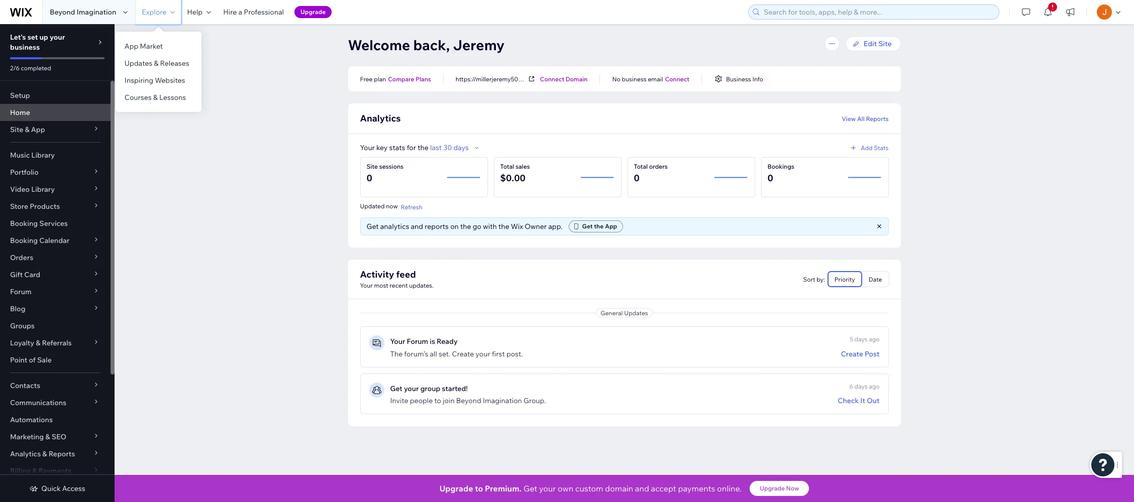 Task type: vqa. For each thing, say whether or not it's contained in the screenshot.


Task type: locate. For each thing, give the bounding box(es) containing it.
edit
[[864, 39, 877, 48]]

1 horizontal spatial connect
[[665, 75, 690, 83]]

beyond up let's set up your business
[[50, 8, 75, 17]]

& inside popup button
[[42, 450, 47, 459]]

recent
[[390, 282, 408, 290]]

and
[[411, 222, 423, 231], [635, 484, 649, 494]]

create post button
[[841, 350, 880, 359]]

& left seo
[[45, 433, 50, 442]]

general
[[601, 309, 623, 317]]

info
[[753, 75, 764, 83]]

upgrade left premium.
[[440, 484, 473, 494]]

your left key
[[360, 143, 375, 152]]

0 horizontal spatial forum
[[10, 288, 31, 297]]

the left wix
[[499, 222, 510, 231]]

app inside popup button
[[31, 125, 45, 134]]

contacts button
[[0, 378, 111, 395]]

2 total from the left
[[634, 163, 648, 170]]

set
[[27, 33, 38, 42]]

0 horizontal spatial connect
[[540, 75, 565, 83]]

forum
[[10, 288, 31, 297], [407, 337, 428, 346]]

0 horizontal spatial create
[[452, 350, 474, 359]]

analytics inside analytics & reports popup button
[[10, 450, 41, 459]]

bookings
[[768, 163, 795, 170]]

0 horizontal spatial reports
[[49, 450, 75, 459]]

0 vertical spatial forum
[[10, 288, 31, 297]]

& inside dropdown button
[[32, 467, 37, 476]]

total up "$0.00"
[[500, 163, 514, 170]]

ago up out
[[869, 383, 880, 391]]

inspiring
[[125, 76, 153, 85]]

create right set.
[[452, 350, 474, 359]]

1 horizontal spatial upgrade
[[440, 484, 473, 494]]

days right 5
[[855, 336, 868, 343]]

& right billing
[[32, 467, 37, 476]]

2 horizontal spatial 0
[[768, 172, 774, 184]]

1 vertical spatial library
[[31, 185, 55, 194]]

library up products
[[31, 185, 55, 194]]

booking for booking services
[[10, 219, 38, 228]]

1 0 from the left
[[367, 172, 372, 184]]

get down updated
[[367, 222, 379, 231]]

updates
[[125, 59, 152, 68], [624, 309, 648, 317]]

0 down bookings
[[768, 172, 774, 184]]

get right app.
[[582, 223, 593, 230]]

business info button
[[714, 74, 764, 83]]

free plan compare plans
[[360, 75, 431, 83]]

0 horizontal spatial analytics
[[10, 450, 41, 459]]

1 horizontal spatial to
[[475, 484, 483, 494]]

updates up the inspiring
[[125, 59, 152, 68]]

to left premium.
[[475, 484, 483, 494]]

days right '30'
[[454, 143, 469, 152]]

0 vertical spatial updates
[[125, 59, 152, 68]]

0 horizontal spatial updates
[[125, 59, 152, 68]]

setup link
[[0, 87, 111, 104]]

upgrade to premium. get your own custom domain and accept payments online.
[[440, 484, 742, 494]]

& for updates
[[154, 59, 159, 68]]

create post
[[841, 350, 880, 359]]

site right the edit
[[879, 39, 892, 48]]

0 horizontal spatial business
[[10, 43, 40, 52]]

1 library from the top
[[31, 151, 55, 160]]

library for music library
[[31, 151, 55, 160]]

0 horizontal spatial app
[[31, 125, 45, 134]]

edit site link
[[846, 36, 901, 51]]

& inside 'dropdown button'
[[45, 433, 50, 442]]

0 horizontal spatial to
[[435, 397, 441, 406]]

1 connect from the left
[[540, 75, 565, 83]]

0 horizontal spatial and
[[411, 222, 423, 231]]

1 vertical spatial and
[[635, 484, 649, 494]]

gift card
[[10, 270, 40, 279]]

0 vertical spatial your
[[360, 143, 375, 152]]

business info
[[726, 75, 764, 83]]

1 vertical spatial beyond
[[456, 397, 481, 406]]

reports
[[866, 115, 889, 122], [49, 450, 75, 459]]

0 vertical spatial beyond
[[50, 8, 75, 17]]

analytics down marketing
[[10, 450, 41, 459]]

1 vertical spatial business
[[622, 75, 647, 83]]

0 down site sessions
[[367, 172, 372, 184]]

forum up "blog"
[[10, 288, 31, 297]]

1 horizontal spatial reports
[[866, 115, 889, 122]]

2 0 from the left
[[634, 172, 640, 184]]

app inside button
[[605, 223, 617, 230]]

days for first
[[855, 336, 868, 343]]

2 horizontal spatial app
[[605, 223, 617, 230]]

date button
[[862, 272, 889, 287]]

& for analytics
[[42, 450, 47, 459]]

1 horizontal spatial app
[[125, 42, 138, 51]]

1 booking from the top
[[10, 219, 38, 228]]

business down the let's
[[10, 43, 40, 52]]

updates.
[[409, 282, 434, 290]]

total orders
[[634, 163, 668, 170]]

store products
[[10, 202, 60, 211]]

days right 6 at the right of the page
[[855, 383, 868, 391]]

Search for tools, apps, help & more... field
[[761, 5, 996, 19]]

all
[[430, 350, 437, 359]]

& down inspiring websites
[[153, 93, 158, 102]]

reports down seo
[[49, 450, 75, 459]]

create down 5
[[841, 350, 864, 359]]

site & app
[[10, 125, 45, 134]]

2 booking from the top
[[10, 236, 38, 245]]

and left 'reports'
[[411, 222, 423, 231]]

releases
[[160, 59, 189, 68]]

1 vertical spatial your
[[360, 282, 373, 290]]

1 horizontal spatial total
[[634, 163, 648, 170]]

upgrade left now
[[760, 485, 785, 493]]

sessions
[[379, 163, 404, 170]]

create
[[452, 350, 474, 359], [841, 350, 864, 359]]

& up inspiring websites
[[154, 59, 159, 68]]

payments
[[39, 467, 71, 476]]

1 horizontal spatial create
[[841, 350, 864, 359]]

1 horizontal spatial 0
[[634, 172, 640, 184]]

the right app.
[[594, 223, 604, 230]]

blog button
[[0, 301, 111, 318]]

days
[[454, 143, 469, 152], [855, 336, 868, 343], [855, 383, 868, 391]]

0 vertical spatial ago
[[869, 336, 880, 343]]

get for get analytics and reports on the go with the wix owner app.
[[367, 222, 379, 231]]

upgrade right professional
[[301, 8, 326, 16]]

your up the
[[390, 337, 405, 346]]

connect right the email
[[665, 75, 690, 83]]

groups
[[10, 322, 35, 331]]

library inside popup button
[[31, 185, 55, 194]]

business right no
[[622, 75, 647, 83]]

booking calendar
[[10, 236, 69, 245]]

to left join
[[435, 397, 441, 406]]

& for loyalty
[[36, 339, 40, 348]]

your
[[360, 143, 375, 152], [360, 282, 373, 290], [390, 337, 405, 346]]

app for get the app
[[605, 223, 617, 230]]

booking inside dropdown button
[[10, 236, 38, 245]]

professional
[[244, 8, 284, 17]]

ago for check it out
[[869, 383, 880, 391]]

booking
[[10, 219, 38, 228], [10, 236, 38, 245]]

sales
[[516, 163, 530, 170]]

6
[[850, 383, 854, 391]]

booking services
[[10, 219, 68, 228]]

2 vertical spatial days
[[855, 383, 868, 391]]

ago for create post
[[869, 336, 880, 343]]

get up invite
[[390, 385, 403, 394]]

& down home
[[25, 125, 29, 134]]

go
[[473, 222, 482, 231]]

post.
[[507, 350, 523, 359]]

analytics & reports
[[10, 450, 75, 459]]

key
[[377, 143, 388, 152]]

total left "orders" at the right top
[[634, 163, 648, 170]]

your left first
[[476, 350, 490, 359]]

priority button
[[828, 272, 862, 287]]

your left most
[[360, 282, 373, 290]]

refresh button
[[401, 203, 423, 212]]

0 vertical spatial booking
[[10, 219, 38, 228]]

& right loyalty
[[36, 339, 40, 348]]

1 ago from the top
[[869, 336, 880, 343]]

services
[[39, 219, 68, 228]]

1 horizontal spatial and
[[635, 484, 649, 494]]

1 vertical spatial reports
[[49, 450, 75, 459]]

1 total from the left
[[500, 163, 514, 170]]

total sales
[[500, 163, 530, 170]]

0 horizontal spatial total
[[500, 163, 514, 170]]

started!
[[442, 385, 468, 394]]

beyond down started! at left
[[456, 397, 481, 406]]

0 vertical spatial to
[[435, 397, 441, 406]]

library up portfolio dropdown button
[[31, 151, 55, 160]]

forum up forum's
[[407, 337, 428, 346]]

& up billing & payments
[[42, 450, 47, 459]]

2 horizontal spatial upgrade
[[760, 485, 785, 493]]

business
[[10, 43, 40, 52], [622, 75, 647, 83]]

reports for analytics & reports
[[49, 450, 75, 459]]

booking down store
[[10, 219, 38, 228]]

0 vertical spatial app
[[125, 42, 138, 51]]

no business email connect
[[613, 75, 690, 83]]

reports inside analytics & reports popup button
[[49, 450, 75, 459]]

0 vertical spatial library
[[31, 151, 55, 160]]

and left accept
[[635, 484, 649, 494]]

the inside get the app button
[[594, 223, 604, 230]]

& inside dropdown button
[[36, 339, 40, 348]]

get inside get the app button
[[582, 223, 593, 230]]

connect
[[540, 75, 565, 83], [665, 75, 690, 83]]

updated
[[360, 203, 385, 210]]

wix
[[511, 222, 523, 231]]

analytics up key
[[360, 113, 401, 124]]

analytics for analytics & reports
[[10, 450, 41, 459]]

get for get the app
[[582, 223, 593, 230]]

to
[[435, 397, 441, 406], [475, 484, 483, 494]]

0 vertical spatial business
[[10, 43, 40, 52]]

1 vertical spatial ago
[[869, 383, 880, 391]]

feed
[[396, 269, 416, 280]]

inspiring websites link
[[116, 72, 201, 89]]

1 horizontal spatial analytics
[[360, 113, 401, 124]]

site inside popup button
[[10, 125, 23, 134]]

1 vertical spatial updates
[[624, 309, 648, 317]]

reports for view all reports
[[866, 115, 889, 122]]

& for courses
[[153, 93, 158, 102]]

2 library from the top
[[31, 185, 55, 194]]

check it out button
[[838, 397, 880, 406]]

2 ago from the top
[[869, 383, 880, 391]]

site for site & app
[[10, 125, 23, 134]]

welcome back, jeremy
[[348, 36, 505, 54]]

0 for site
[[367, 172, 372, 184]]

0 vertical spatial reports
[[866, 115, 889, 122]]

0 horizontal spatial 0
[[367, 172, 372, 184]]

music
[[10, 151, 30, 160]]

2 vertical spatial app
[[605, 223, 617, 230]]

marketing & seo button
[[0, 429, 111, 446]]

1 horizontal spatial imagination
[[483, 397, 522, 406]]

general updates
[[601, 309, 648, 317]]

0 horizontal spatial site
[[10, 125, 23, 134]]

1 vertical spatial analytics
[[10, 450, 41, 459]]

reports inside view all reports button
[[866, 115, 889, 122]]

2 vertical spatial your
[[390, 337, 405, 346]]

total
[[500, 163, 514, 170], [634, 163, 648, 170]]

days for group.
[[855, 383, 868, 391]]

site left sessions
[[367, 163, 378, 170]]

1 vertical spatial forum
[[407, 337, 428, 346]]

inspiring websites
[[125, 76, 185, 85]]

0 vertical spatial and
[[411, 222, 423, 231]]

activity
[[360, 269, 394, 280]]

websites
[[155, 76, 185, 85]]

& inside popup button
[[25, 125, 29, 134]]

booking up orders
[[10, 236, 38, 245]]

site down home
[[10, 125, 23, 134]]

reports
[[425, 222, 449, 231]]

reports right 'all'
[[866, 115, 889, 122]]

check
[[838, 397, 859, 406]]

0 horizontal spatial upgrade
[[301, 8, 326, 16]]

connect left domain
[[540, 75, 565, 83]]

0 horizontal spatial imagination
[[77, 8, 116, 17]]

point
[[10, 356, 27, 365]]

get analytics and reports on the go with the wix owner app.
[[367, 222, 563, 231]]

your right up
[[50, 33, 65, 42]]

1 vertical spatial booking
[[10, 236, 38, 245]]

video library
[[10, 185, 55, 194]]

your
[[50, 33, 65, 42], [476, 350, 490, 359], [404, 385, 419, 394], [539, 484, 556, 494]]

updates right general
[[624, 309, 648, 317]]

invite people to join beyond imagination group.
[[390, 397, 546, 406]]

explore
[[142, 8, 167, 17]]

1 vertical spatial app
[[31, 125, 45, 134]]

premium.
[[485, 484, 522, 494]]

0 down the total orders
[[634, 172, 640, 184]]

ready
[[437, 337, 458, 346]]

store
[[10, 202, 28, 211]]

1 horizontal spatial site
[[367, 163, 378, 170]]

2 horizontal spatial site
[[879, 39, 892, 48]]

0 vertical spatial analytics
[[360, 113, 401, 124]]

ago up post
[[869, 336, 880, 343]]

1 vertical spatial site
[[10, 125, 23, 134]]

2/6 completed
[[10, 64, 51, 72]]

1 vertical spatial days
[[855, 336, 868, 343]]

connect domain
[[540, 75, 588, 83]]

your forum is ready
[[390, 337, 458, 346]]

2 vertical spatial site
[[367, 163, 378, 170]]



Task type: describe. For each thing, give the bounding box(es) containing it.
booking services link
[[0, 215, 111, 232]]

hire a professional link
[[217, 0, 290, 24]]

group
[[421, 385, 441, 394]]

a
[[238, 8, 242, 17]]

gift
[[10, 270, 23, 279]]

& for site
[[25, 125, 29, 134]]

business inside let's set up your business
[[10, 43, 40, 52]]

home
[[10, 108, 30, 117]]

booking for booking calendar
[[10, 236, 38, 245]]

of
[[29, 356, 36, 365]]

store products button
[[0, 198, 111, 215]]

upgrade for upgrade now
[[760, 485, 785, 493]]

get right premium.
[[524, 484, 538, 494]]

site for site sessions
[[367, 163, 378, 170]]

check it out
[[838, 397, 880, 406]]

booking calendar button
[[0, 232, 111, 249]]

last 30 days button
[[430, 143, 481, 152]]

forum inside popup button
[[10, 288, 31, 297]]

loyalty & referrals button
[[0, 335, 111, 352]]

marketing & seo
[[10, 433, 66, 442]]

app market
[[125, 42, 163, 51]]

1 create from the left
[[452, 350, 474, 359]]

1 vertical spatial imagination
[[483, 397, 522, 406]]

your inside activity feed your most recent updates.
[[360, 282, 373, 290]]

custom
[[575, 484, 603, 494]]

plans
[[416, 75, 431, 83]]

refresh
[[401, 203, 423, 211]]

0 vertical spatial days
[[454, 143, 469, 152]]

0 horizontal spatial beyond
[[50, 8, 75, 17]]

groups link
[[0, 318, 111, 335]]

2 connect from the left
[[665, 75, 690, 83]]

point of sale link
[[0, 352, 111, 369]]

1 horizontal spatial forum
[[407, 337, 428, 346]]

domain
[[566, 75, 588, 83]]

welcome
[[348, 36, 410, 54]]

get for get your group started!
[[390, 385, 403, 394]]

video
[[10, 185, 30, 194]]

total for $0.00
[[500, 163, 514, 170]]

$0.00
[[500, 172, 526, 184]]

analytics for analytics
[[360, 113, 401, 124]]

your left own
[[539, 484, 556, 494]]

your for your key stats for the
[[360, 143, 375, 152]]

connect domain link
[[540, 74, 588, 83]]

2/6
[[10, 64, 20, 72]]

communications button
[[0, 395, 111, 412]]

beyond imagination
[[50, 8, 116, 17]]

set.
[[439, 350, 451, 359]]

setup
[[10, 91, 30, 100]]

music library link
[[0, 147, 111, 164]]

the right for
[[418, 143, 429, 152]]

sort
[[803, 276, 816, 283]]

your for your forum is ready
[[390, 337, 405, 346]]

join
[[443, 397, 455, 406]]

sidebar element
[[0, 24, 115, 503]]

2 create from the left
[[841, 350, 864, 359]]

now
[[386, 203, 398, 210]]

3 0 from the left
[[768, 172, 774, 184]]

email
[[648, 75, 663, 83]]

& for billing
[[32, 467, 37, 476]]

help button
[[181, 0, 217, 24]]

the right on
[[460, 222, 471, 231]]

video library button
[[0, 181, 111, 198]]

total for 0
[[634, 163, 648, 170]]

1 horizontal spatial beyond
[[456, 397, 481, 406]]

compare
[[388, 75, 414, 83]]

let's set up your business
[[10, 33, 65, 52]]

sale
[[37, 356, 52, 365]]

your key stats for the
[[360, 143, 430, 152]]

courses & lessons
[[125, 93, 186, 102]]

your inside let's set up your business
[[50, 33, 65, 42]]

up
[[39, 33, 48, 42]]

for
[[407, 143, 416, 152]]

upgrade for upgrade to premium. get your own custom domain and accept payments online.
[[440, 484, 473, 494]]

updates & releases link
[[116, 55, 201, 72]]

on
[[450, 222, 459, 231]]

jeremy
[[453, 36, 505, 54]]

free
[[360, 75, 373, 83]]

0 for total
[[634, 172, 640, 184]]

loyalty
[[10, 339, 34, 348]]

online.
[[717, 484, 742, 494]]

people
[[410, 397, 433, 406]]

orders button
[[0, 249, 111, 266]]

out
[[867, 397, 880, 406]]

orders
[[10, 253, 33, 262]]

library for video library
[[31, 185, 55, 194]]

upgrade for upgrade
[[301, 8, 326, 16]]

5 days ago
[[850, 336, 880, 343]]

analytics & reports button
[[0, 446, 111, 463]]

marketing
[[10, 433, 44, 442]]

products
[[30, 202, 60, 211]]

loyalty & referrals
[[10, 339, 72, 348]]

get the app
[[582, 223, 617, 230]]

business
[[726, 75, 751, 83]]

sort by:
[[803, 276, 825, 283]]

let's
[[10, 33, 26, 42]]

gift card button
[[0, 266, 111, 284]]

app for site & app
[[31, 125, 45, 134]]

1 horizontal spatial updates
[[624, 309, 648, 317]]

post
[[865, 350, 880, 359]]

date
[[869, 276, 882, 284]]

forum button
[[0, 284, 111, 301]]

contacts
[[10, 382, 40, 391]]

most
[[374, 282, 389, 290]]

get your group started!
[[390, 385, 468, 394]]

owner
[[525, 222, 547, 231]]

billing & payments button
[[0, 463, 111, 480]]

courses
[[125, 93, 152, 102]]

blog
[[10, 305, 25, 314]]

0 vertical spatial imagination
[[77, 8, 116, 17]]

home link
[[0, 104, 111, 121]]

your up people
[[404, 385, 419, 394]]

seo
[[52, 433, 66, 442]]

connect link
[[665, 74, 690, 83]]

orders
[[649, 163, 668, 170]]

0 vertical spatial site
[[879, 39, 892, 48]]

1 horizontal spatial business
[[622, 75, 647, 83]]

& for marketing
[[45, 433, 50, 442]]

billing
[[10, 467, 31, 476]]

updates & releases
[[125, 59, 189, 68]]

get the app button
[[569, 221, 623, 233]]

1 vertical spatial to
[[475, 484, 483, 494]]



